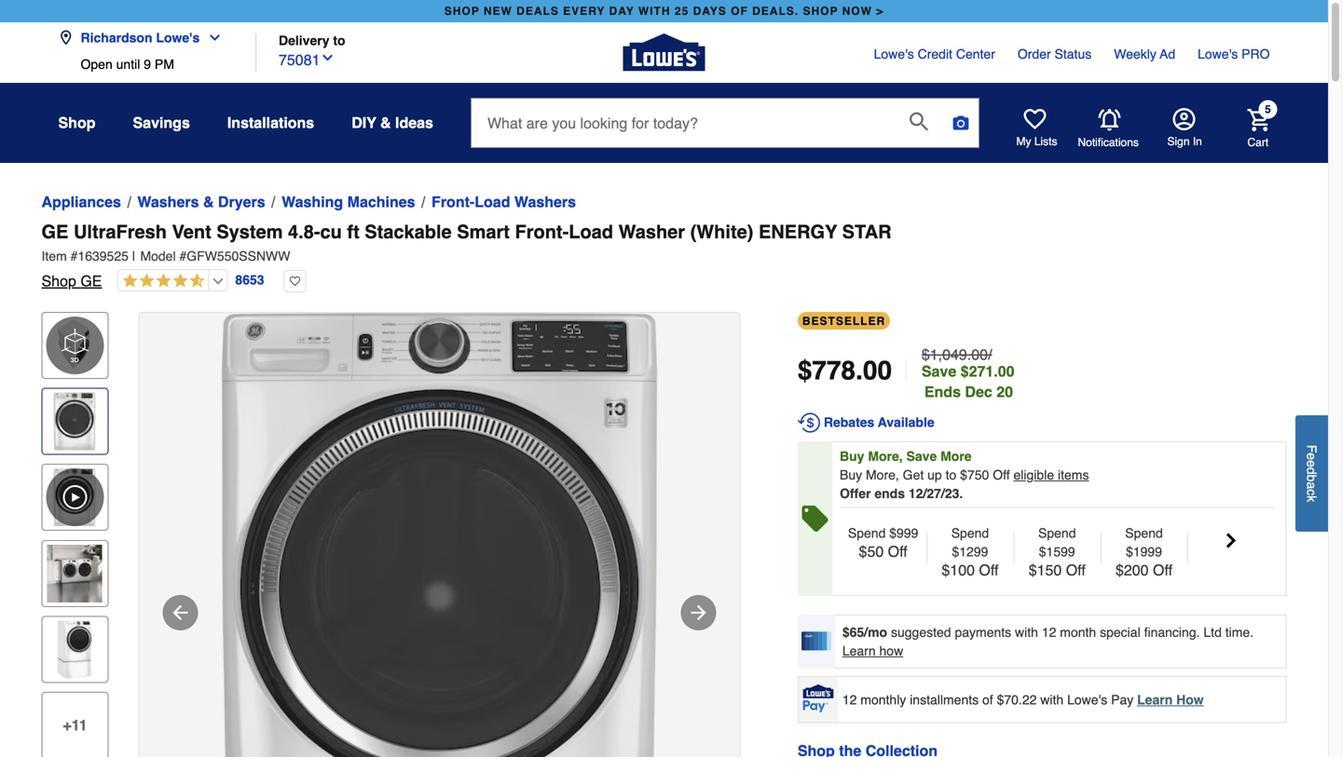 Task type: describe. For each thing, give the bounding box(es) containing it.
$200
[[1116, 562, 1149, 579]]

credit
[[918, 47, 953, 62]]

shop button
[[58, 106, 96, 140]]

savings
[[133, 114, 190, 131]]

model
[[140, 249, 176, 264]]

$65/mo suggested payments with 12 month special financing. ltd time. learn how
[[843, 626, 1254, 659]]

to inside buy more, get up to $750 off eligible items offer ends 12/27/23.
[[946, 468, 957, 483]]

delivery to
[[279, 33, 346, 48]]

tag filled image
[[802, 506, 828, 532]]

1 vertical spatial learn
[[1138, 693, 1173, 708]]

payments
[[955, 626, 1012, 641]]

deals
[[517, 5, 559, 18]]

installations
[[227, 114, 314, 131]]

off inside buy more, get up to $750 off eligible items offer ends 12/27/23.
[[993, 468, 1010, 483]]

front-load washers link
[[432, 191, 576, 214]]

$1999
[[1126, 545, 1163, 560]]

k
[[1305, 496, 1320, 503]]

b
[[1305, 475, 1320, 482]]

spend for $200
[[1126, 526, 1163, 541]]

my lists link
[[1017, 108, 1058, 149]]

cart
[[1248, 136, 1269, 149]]

>
[[877, 5, 884, 18]]

days
[[693, 5, 727, 18]]

how
[[1177, 693, 1204, 708]]

more, for save
[[868, 449, 903, 464]]

dryers
[[218, 193, 265, 211]]

arrow left image
[[169, 602, 192, 625]]

pro
[[1242, 47, 1270, 62]]

4.6 stars image
[[118, 273, 205, 290]]

item
[[41, 249, 67, 264]]

diy & ideas button
[[352, 106, 433, 140]]

1639525
[[78, 249, 129, 264]]

off for $200 off
[[1153, 562, 1173, 579]]

center
[[956, 47, 996, 62]]

2 # from the left
[[179, 249, 187, 264]]

1 vertical spatial save
[[907, 449, 937, 464]]

weekly ad
[[1114, 47, 1176, 62]]

learn how button
[[843, 642, 904, 661]]

lowe's credit center
[[874, 47, 996, 62]]

1 shop from the left
[[444, 5, 480, 18]]

every
[[563, 5, 605, 18]]

appliances link
[[41, 191, 121, 214]]

buy more, get up to $750 off eligible items offer ends 12/27/23.
[[840, 468, 1089, 502]]

learn how link
[[1138, 693, 1204, 708]]

0 vertical spatial front-
[[432, 193, 475, 211]]

order status
[[1018, 47, 1092, 62]]

$999
[[890, 526, 919, 541]]

deals.
[[753, 5, 799, 18]]

$50
[[859, 544, 884, 561]]

lowes pay logo image
[[800, 685, 837, 713]]

eligible
[[1014, 468, 1055, 483]]

$1,049.00 /
[[922, 346, 992, 364]]

save $271.00 ends dec 20
[[922, 363, 1015, 401]]

order
[[1018, 47, 1051, 62]]

spend for $50
[[848, 526, 886, 541]]

offer
[[840, 487, 871, 502]]

$100
[[942, 562, 975, 579]]

2 e from the top
[[1305, 461, 1320, 468]]

1 horizontal spatial ge
[[80, 273, 102, 290]]

shop for shop
[[58, 114, 96, 131]]

ad
[[1160, 47, 1176, 62]]

off for $150 off
[[1066, 562, 1086, 579]]

shop for shop ge
[[41, 273, 76, 290]]

off for $50 off
[[888, 544, 908, 561]]

shop new deals every day with 25 days of deals. shop now >
[[444, 5, 884, 18]]

with inside $65/mo suggested payments with 12 month special financing. ltd time. learn how
[[1015, 626, 1039, 641]]

lowe's inside the "lowe's credit center" "link"
[[874, 47, 914, 62]]

$750
[[960, 468, 990, 483]]

1 # from the left
[[71, 249, 78, 264]]

search image
[[910, 112, 929, 131]]

9
[[144, 57, 151, 72]]

machines
[[347, 193, 415, 211]]

f e e d b a c k
[[1305, 445, 1320, 503]]

location image
[[58, 30, 73, 45]]

of
[[731, 5, 748, 18]]

1 vertical spatial with
[[1041, 693, 1064, 708]]

lowe's left pro
[[1198, 47, 1238, 62]]

stackable
[[365, 221, 452, 243]]

monthly
[[861, 693, 907, 708]]

items
[[1058, 468, 1089, 483]]

buy for buy more, get up to $750 off eligible items offer ends 12/27/23.
[[840, 468, 863, 483]]

$150
[[1029, 562, 1062, 579]]

$271.00
[[961, 363, 1015, 380]]

front-load washers
[[432, 193, 576, 211]]

spend $999 $50 off
[[848, 526, 919, 561]]

ltd
[[1204, 626, 1222, 641]]

ge  #gfw550ssnww - thumbnail3 image
[[46, 621, 104, 679]]

chevron right image
[[1220, 530, 1243, 552]]

installations button
[[227, 106, 314, 140]]

now
[[842, 5, 873, 18]]

washers & dryers link
[[137, 191, 265, 214]]

load inside the ge ultrafresh vent system 4.8-cu ft stackable smart front-load washer (white) energy star item # 1639525 | model # gfw550ssnww
[[569, 221, 613, 243]]

washer
[[619, 221, 685, 243]]

(white)
[[691, 221, 754, 243]]

f
[[1305, 445, 1320, 453]]

washers inside the front-load washers link
[[515, 193, 576, 211]]

pm
[[155, 57, 174, 72]]

weekly ad link
[[1114, 45, 1176, 63]]

time.
[[1226, 626, 1254, 641]]

spend for $100
[[952, 526, 989, 541]]

d
[[1305, 468, 1320, 475]]

chevron down image inside 75081 "button"
[[320, 50, 335, 65]]

savings button
[[133, 106, 190, 140]]

washing machines link
[[282, 191, 415, 214]]



Task type: vqa. For each thing, say whether or not it's contained in the screenshot.
chevron right icon corresponding to Hardware
no



Task type: locate. For each thing, give the bounding box(es) containing it.
1 horizontal spatial front-
[[515, 221, 569, 243]]

get
[[903, 468, 924, 483]]

0 horizontal spatial 12
[[843, 693, 857, 708]]

learn
[[843, 644, 876, 659], [1138, 693, 1173, 708]]

1 vertical spatial &
[[203, 193, 214, 211]]

my lists
[[1017, 135, 1058, 148]]

spend inside spend $999 $50 off
[[848, 526, 886, 541]]

lowe's home improvement lists image
[[1024, 108, 1047, 131]]

1 horizontal spatial 12
[[1042, 626, 1057, 641]]

0 horizontal spatial shop
[[444, 5, 480, 18]]

0 vertical spatial load
[[475, 193, 510, 211]]

lowe's credit center link
[[874, 45, 996, 63]]

off inside spend $1599 $150 off
[[1066, 562, 1086, 579]]

lowe's up pm
[[156, 30, 200, 45]]

system
[[217, 221, 283, 243]]

0 vertical spatial chevron down image
[[200, 30, 222, 45]]

washers
[[137, 193, 199, 211], [515, 193, 576, 211]]

# right model
[[179, 249, 187, 264]]

1 horizontal spatial load
[[569, 221, 613, 243]]

ultrafresh
[[74, 221, 167, 243]]

1 horizontal spatial shop
[[803, 5, 839, 18]]

camera image
[[952, 114, 971, 132]]

ideas
[[395, 114, 433, 131]]

2 washers from the left
[[515, 193, 576, 211]]

spend up $1999
[[1126, 526, 1163, 541]]

arrow right image
[[688, 602, 710, 625]]

month
[[1060, 626, 1097, 641]]

& for diy
[[380, 114, 391, 131]]

| right 00
[[903, 355, 911, 387]]

None search field
[[471, 98, 980, 163]]

save up ends
[[922, 363, 957, 380]]

suggested
[[891, 626, 952, 641]]

more, inside buy more, get up to $750 off eligible items offer ends 12/27/23.
[[866, 468, 900, 483]]

0 horizontal spatial |
[[132, 249, 136, 264]]

buy down "rebates"
[[840, 449, 865, 464]]

off
[[993, 468, 1010, 483], [888, 544, 908, 561], [979, 562, 999, 579], [1066, 562, 1086, 579], [1153, 562, 1173, 579]]

1 washers from the left
[[137, 193, 199, 211]]

day
[[609, 5, 635, 18]]

& left dryers
[[203, 193, 214, 211]]

spend $1599 $150 off
[[1029, 526, 1086, 579]]

eligible items button
[[1014, 468, 1089, 483]]

off right $750
[[993, 468, 1010, 483]]

washing
[[282, 193, 343, 211]]

f e e d b a c k button
[[1296, 416, 1329, 532]]

# right item
[[71, 249, 78, 264]]

chevron down image
[[200, 30, 222, 45], [320, 50, 335, 65]]

$ 778 . 00
[[798, 356, 892, 386]]

shop
[[444, 5, 480, 18], [803, 5, 839, 18]]

washers inside washers & dryers link
[[137, 193, 199, 211]]

spend for $150
[[1039, 526, 1076, 541]]

rebates available button
[[798, 412, 1287, 434], [798, 412, 1287, 434]]

0 horizontal spatial load
[[475, 193, 510, 211]]

8653
[[235, 273, 264, 288]]

washers up the ge ultrafresh vent system 4.8-cu ft stackable smart front-load washer (white) energy star item # 1639525 | model # gfw550ssnww
[[515, 193, 576, 211]]

ge  #gfw550ssnww - thumbnail image
[[46, 393, 104, 451]]

& right diy
[[380, 114, 391, 131]]

$
[[798, 356, 812, 386]]

0 vertical spatial shop
[[58, 114, 96, 131]]

| inside the ge ultrafresh vent system 4.8-cu ft stackable smart front-load washer (white) energy star item # 1639525 | model # gfw550ssnww
[[132, 249, 136, 264]]

spend $1299 $100 off
[[942, 526, 999, 579]]

1 horizontal spatial with
[[1041, 693, 1064, 708]]

lowe's left pay
[[1068, 693, 1108, 708]]

front- inside the ge ultrafresh vent system 4.8-cu ft stackable smart front-load washer (white) energy star item # 1639525 | model # gfw550ssnww
[[515, 221, 569, 243]]

buy more, save more
[[840, 449, 972, 464]]

ge  #gfw550ssnww - thumbnail2 image
[[46, 545, 104, 603]]

ge inside the ge ultrafresh vent system 4.8-cu ft stackable smart front-load washer (white) energy star item # 1639525 | model # gfw550ssnww
[[41, 221, 68, 243]]

richardson lowe's button
[[58, 19, 230, 57]]

1 vertical spatial buy
[[840, 468, 863, 483]]

0 horizontal spatial ge
[[41, 221, 68, 243]]

dec
[[965, 384, 993, 401]]

0 vertical spatial more,
[[868, 449, 903, 464]]

load left washer
[[569, 221, 613, 243]]

more, up ends
[[866, 468, 900, 483]]

0 vertical spatial 12
[[1042, 626, 1057, 641]]

off down $1299
[[979, 562, 999, 579]]

learn inside $65/mo suggested payments with 12 month special financing. ltd time. learn how
[[843, 644, 876, 659]]

3 spend from the left
[[1039, 526, 1076, 541]]

shop new deals every day with 25 days of deals. shop now > link
[[441, 0, 888, 22]]

0 horizontal spatial washers
[[137, 193, 199, 211]]

with right payments
[[1015, 626, 1039, 641]]

0 vertical spatial with
[[1015, 626, 1039, 641]]

off inside spend $1999 $200 off
[[1153, 562, 1173, 579]]

learn down $65/mo in the right bottom of the page
[[843, 644, 876, 659]]

75081 button
[[279, 47, 335, 71]]

financing.
[[1145, 626, 1200, 641]]

spend up '$1599'
[[1039, 526, 1076, 541]]

0 vertical spatial ge
[[41, 221, 68, 243]]

off for $100 off
[[979, 562, 999, 579]]

12 left month
[[1042, 626, 1057, 641]]

0 vertical spatial &
[[380, 114, 391, 131]]

0 horizontal spatial chevron down image
[[200, 30, 222, 45]]

available
[[878, 416, 935, 430]]

1 vertical spatial front-
[[515, 221, 569, 243]]

1 vertical spatial load
[[569, 221, 613, 243]]

shop left new
[[444, 5, 480, 18]]

with right $70.22
[[1041, 693, 1064, 708]]

cu
[[320, 221, 342, 243]]

lowe's inside richardson lowe's button
[[156, 30, 200, 45]]

save inside save $271.00 ends dec 20
[[922, 363, 957, 380]]

ge  #gfw550ssnww image
[[139, 313, 740, 758]]

notifications
[[1078, 136, 1139, 149]]

& for washers
[[203, 193, 214, 211]]

0 horizontal spatial #
[[71, 249, 78, 264]]

0 horizontal spatial to
[[333, 33, 346, 48]]

1 horizontal spatial to
[[946, 468, 957, 483]]

off inside spend $1299 $100 off
[[979, 562, 999, 579]]

$70.22
[[997, 693, 1037, 708]]

item number 1 6 3 9 5 2 5 and model number g f w 5 5 0 s s n w w element
[[41, 247, 1287, 266]]

1 vertical spatial 12
[[843, 693, 857, 708]]

0 horizontal spatial front-
[[432, 193, 475, 211]]

load up smart
[[475, 193, 510, 211]]

bestseller
[[803, 315, 886, 328]]

buy up offer
[[840, 468, 863, 483]]

washers & dryers
[[137, 193, 265, 211]]

learn right pay
[[1138, 693, 1173, 708]]

1 horizontal spatial &
[[380, 114, 391, 131]]

/
[[988, 346, 992, 364]]

pay
[[1111, 693, 1134, 708]]

0 vertical spatial learn
[[843, 644, 876, 659]]

ge down 1639525
[[80, 273, 102, 290]]

shop down open
[[58, 114, 96, 131]]

1 buy from the top
[[840, 449, 865, 464]]

1 horizontal spatial learn
[[1138, 693, 1173, 708]]

rebates
[[824, 416, 875, 430]]

1 vertical spatial shop
[[41, 273, 76, 290]]

shop down item
[[41, 273, 76, 290]]

buy for buy more, save more
[[840, 449, 865, 464]]

more
[[941, 449, 972, 464]]

off down '$1599'
[[1066, 562, 1086, 579]]

richardson
[[81, 30, 152, 45]]

spend up $1299
[[952, 526, 989, 541]]

lowe's home improvement notification center image
[[1099, 109, 1121, 131]]

75081
[[279, 51, 320, 69]]

0 vertical spatial to
[[333, 33, 346, 48]]

diy & ideas
[[352, 114, 433, 131]]

off down $999 at bottom right
[[888, 544, 908, 561]]

installments
[[910, 693, 979, 708]]

spend inside spend $1299 $100 off
[[952, 526, 989, 541]]

status
[[1055, 47, 1092, 62]]

vent
[[172, 221, 211, 243]]

sign
[[1168, 135, 1190, 148]]

lowe's home improvement cart image
[[1248, 109, 1270, 131]]

delivery
[[279, 33, 330, 48]]

1 vertical spatial ge
[[80, 273, 102, 290]]

1 e from the top
[[1305, 453, 1320, 461]]

ge ultrafresh vent system 4.8-cu ft stackable smart front-load washer (white) energy star item # 1639525 | model # gfw550ssnww
[[41, 221, 892, 264]]

save up "get"
[[907, 449, 937, 464]]

front- down the front-load washers link
[[515, 221, 569, 243]]

.
[[856, 356, 863, 386]]

1 spend from the left
[[848, 526, 886, 541]]

1 vertical spatial to
[[946, 468, 957, 483]]

shop left now
[[803, 5, 839, 18]]

buy inside buy more, get up to $750 off eligible items offer ends 12/27/23.
[[840, 468, 863, 483]]

1 horizontal spatial |
[[903, 355, 911, 387]]

diy
[[352, 114, 376, 131]]

1 vertical spatial more,
[[866, 468, 900, 483]]

4 spend from the left
[[1126, 526, 1163, 541]]

off inside spend $999 $50 off
[[888, 544, 908, 561]]

to right the 'delivery'
[[333, 33, 346, 48]]

e up b
[[1305, 461, 1320, 468]]

more, down "rebates available" at the bottom of the page
[[868, 449, 903, 464]]

e up d
[[1305, 453, 1320, 461]]

Search Query text field
[[472, 99, 895, 147]]

ft
[[347, 221, 360, 243]]

c
[[1305, 490, 1320, 496]]

2 shop from the left
[[803, 5, 839, 18]]

2 spend from the left
[[952, 526, 989, 541]]

0 vertical spatial save
[[922, 363, 957, 380]]

lowe's home improvement logo image
[[623, 12, 705, 94]]

0 horizontal spatial &
[[203, 193, 214, 211]]

shop
[[58, 114, 96, 131], [41, 273, 76, 290]]

lowe's
[[156, 30, 200, 45], [874, 47, 914, 62], [1198, 47, 1238, 62], [1068, 693, 1108, 708]]

energy
[[759, 221, 837, 243]]

778
[[812, 356, 856, 386]]

12 inside $65/mo suggested payments with 12 month special financing. ltd time. learn how
[[1042, 626, 1057, 641]]

spend up $50
[[848, 526, 886, 541]]

lowe's left credit
[[874, 47, 914, 62]]

ends
[[925, 384, 961, 401]]

more, for get
[[866, 468, 900, 483]]

washers up vent
[[137, 193, 199, 211]]

richardson lowe's
[[81, 30, 200, 45]]

0 vertical spatial |
[[132, 249, 136, 264]]

spend $1999 $200 off
[[1116, 526, 1173, 579]]

2 buy from the top
[[840, 468, 863, 483]]

lists
[[1035, 135, 1058, 148]]

spend inside spend $1999 $200 off
[[1126, 526, 1163, 541]]

1 horizontal spatial #
[[179, 249, 187, 264]]

0 vertical spatial buy
[[840, 449, 865, 464]]

front- up smart
[[432, 193, 475, 211]]

ge up item
[[41, 221, 68, 243]]

off down $1999
[[1153, 562, 1173, 579]]

buy
[[840, 449, 865, 464], [840, 468, 863, 483]]

appliances
[[41, 193, 121, 211]]

open until 9 pm
[[81, 57, 174, 72]]

1 horizontal spatial washers
[[515, 193, 576, 211]]

1 vertical spatial |
[[903, 355, 911, 387]]

12/27/23.
[[909, 487, 963, 502]]

to right up
[[946, 468, 957, 483]]

& inside button
[[380, 114, 391, 131]]

a
[[1305, 482, 1320, 490]]

12 right the lowes pay logo
[[843, 693, 857, 708]]

washing machines
[[282, 193, 415, 211]]

5
[[1265, 103, 1272, 116]]

1 horizontal spatial chevron down image
[[320, 50, 335, 65]]

lowe's pro
[[1198, 47, 1270, 62]]

lowe's home improvement account image
[[1173, 108, 1196, 131]]

0 horizontal spatial learn
[[843, 644, 876, 659]]

| left model
[[132, 249, 136, 264]]

heart outline image
[[284, 270, 306, 293]]

spend inside spend $1599 $150 off
[[1039, 526, 1076, 541]]

0 horizontal spatial with
[[1015, 626, 1039, 641]]

1 vertical spatial chevron down image
[[320, 50, 335, 65]]

more,
[[868, 449, 903, 464], [866, 468, 900, 483]]

my
[[1017, 135, 1032, 148]]



